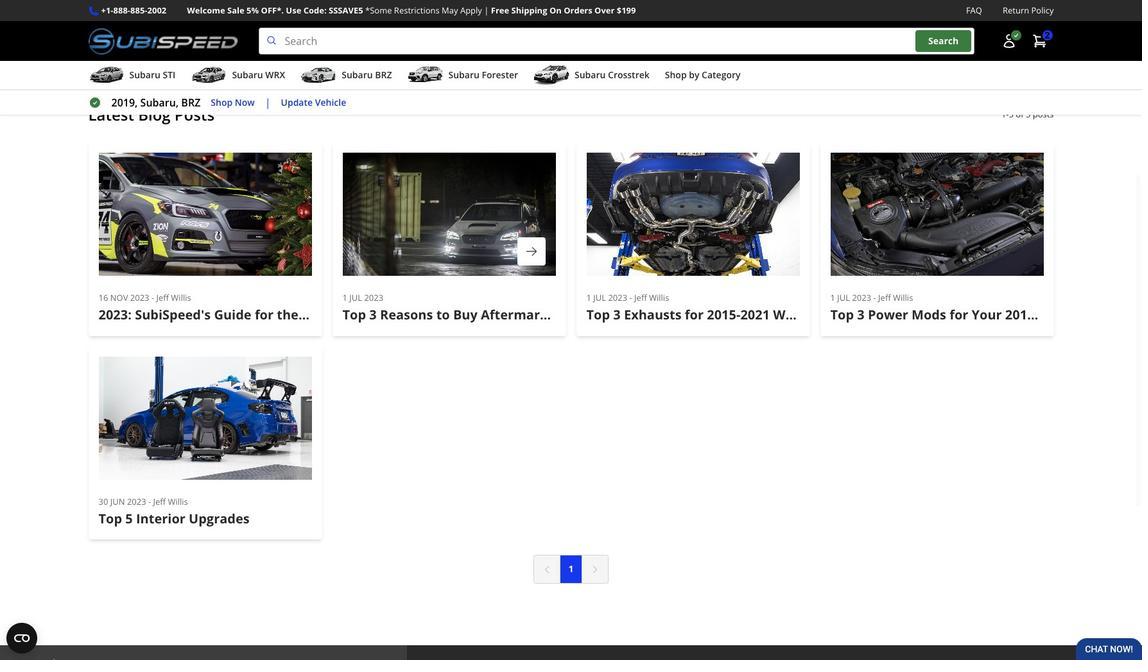 Task type: vqa. For each thing, say whether or not it's contained in the screenshot.
top corresponding to Top 5 Interior Upgrades
yes



Task type: describe. For each thing, give the bounding box(es) containing it.
4 for from the left
[[950, 306, 968, 324]]

orders
[[564, 4, 592, 16]]

power
[[868, 306, 908, 324]]

5 for from the left
[[1078, 306, 1097, 324]]

sssave5
[[329, 4, 363, 16]]

search button
[[916, 30, 972, 52]]

shop by category
[[665, 69, 741, 81]]

willis for exhausts
[[649, 292, 669, 304]]

1 horizontal spatial |
[[484, 4, 489, 16]]

*some
[[365, 4, 392, 16]]

16 nov 2023 - jeff willis 2023: subispeed's guide for the holidays
[[99, 292, 357, 324]]

subispeed's
[[135, 306, 211, 324]]

+1-888-885-2002 link
[[101, 4, 166, 17]]

1-
[[1001, 109, 1009, 120]]

subispeed logo image
[[88, 28, 238, 55]]

subaru for subaru brz
[[342, 69, 373, 81]]

2023 for top 3 exhausts for 2015-2021 wrx/sti
[[608, 292, 627, 304]]

jeff for interior
[[153, 496, 166, 508]]

return policy link
[[1003, 4, 1054, 17]]

subaru forester
[[448, 69, 518, 81]]

faq
[[966, 4, 982, 16]]

jun
[[110, 496, 125, 508]]

30
[[99, 496, 108, 508]]

under
[[1100, 306, 1140, 324]]

1 for top 3 reasons to buy aftermarket lighting for your subaru
[[343, 292, 347, 304]]

3 inside 1 jul 2023 top 3 reasons to buy aftermarket lighting for your subaru
[[369, 306, 377, 324]]

welcome sale 5% off*. use code: sssave5
[[187, 4, 363, 16]]

sale
[[227, 4, 244, 16]]

update vehicle
[[281, 96, 346, 108]]

lighting
[[564, 306, 616, 324]]

fallback image - no image provided image for 2023: subispeed's guide for the holidays
[[99, 153, 312, 276]]

- for exhausts
[[630, 292, 632, 304]]

posts
[[175, 104, 215, 125]]

1 jul 2023 top 3 reasons to buy aftermarket lighting for your subaru
[[343, 292, 721, 324]]

2023:
[[99, 306, 132, 324]]

subaru wrx
[[232, 69, 285, 81]]

buy
[[453, 306, 478, 324]]

return
[[1003, 4, 1029, 16]]

fallback image - no image provided image for top 3 exhausts for 2015-2021 wrx/sti
[[586, 153, 800, 276]]

your for 2015+
[[972, 306, 1002, 324]]

over
[[595, 4, 615, 16]]

top for top 3 power mods for your 2015+ wrx for under 
[[830, 306, 854, 324]]

of
[[1016, 109, 1024, 120]]

subaru inside 1 jul 2023 top 3 reasons to buy aftermarket lighting for your subaru
[[675, 306, 721, 324]]

latest blog posts
[[88, 104, 215, 125]]

shop now
[[211, 96, 255, 108]]

restrictions
[[394, 4, 440, 16]]

16
[[99, 292, 108, 304]]

a subaru sti thumbnail image image
[[88, 66, 124, 85]]

3 for top 3 exhausts for 2015-2021 wrx/sti
[[613, 306, 621, 324]]

subaru for subaru sti
[[129, 69, 160, 81]]

forester
[[482, 69, 518, 81]]

*some restrictions may apply | free shipping on orders over $199
[[365, 4, 636, 16]]

888-
[[113, 4, 130, 16]]

2021
[[741, 306, 770, 324]]

jeff for exhausts
[[634, 292, 647, 304]]

faq link
[[966, 4, 982, 17]]

2 horizontal spatial 5
[[1026, 109, 1031, 120]]

a subaru wrx thumbnail image image
[[191, 66, 227, 85]]

button image
[[1001, 33, 1017, 49]]

aftermarket
[[481, 306, 561, 324]]

- for guide
[[151, 292, 154, 304]]

2023 for top 3 power mods for your 2015+ wrx for under 
[[852, 292, 871, 304]]

top inside 1 jul 2023 top 3 reasons to buy aftermarket lighting for your subaru
[[343, 306, 366, 324]]

jul for top 3 exhausts for 2015-2021 wrx/sti
[[593, 292, 606, 304]]

2002
[[147, 4, 166, 16]]

off*.
[[261, 4, 284, 16]]

subaru,
[[140, 96, 179, 110]]

shop for shop by category
[[665, 69, 687, 81]]

2019, subaru, brz
[[111, 96, 201, 110]]

2019,
[[111, 96, 138, 110]]

guide
[[214, 306, 251, 324]]

subaru crosstrek
[[575, 69, 650, 81]]

subaru forester button
[[407, 64, 518, 89]]

free
[[491, 4, 509, 16]]

jeff for power
[[878, 292, 891, 304]]

1 jul 2023 - jeff willis top 3 exhausts for 2015-2021 wrx/sti
[[586, 292, 827, 324]]

your for subaru
[[642, 306, 672, 324]]

shipping
[[511, 4, 547, 16]]

by
[[689, 69, 699, 81]]

fallback image - no image provided image for top 5 interior upgrades
[[99, 357, 312, 480]]

use
[[286, 4, 301, 16]]

0 horizontal spatial brz
[[181, 96, 201, 110]]

search input field
[[258, 28, 974, 55]]

1 for top 3 exhausts for 2015-2021 wrx/sti
[[586, 292, 591, 304]]

a subaru crosstrek thumbnail image image
[[534, 66, 569, 85]]



Task type: locate. For each thing, give the bounding box(es) containing it.
jeff up exhausts
[[634, 292, 647, 304]]

0 horizontal spatial shop
[[211, 96, 233, 108]]

fallback image - no image provided image for top 3 reasons to buy aftermarket lighting for your subaru
[[343, 153, 556, 276]]

posts
[[1033, 109, 1054, 120]]

2 horizontal spatial 3
[[857, 306, 865, 324]]

3
[[369, 306, 377, 324], [613, 306, 621, 324], [857, 306, 865, 324]]

code:
[[303, 4, 327, 16]]

brz left a subaru forester thumbnail image
[[375, 69, 392, 81]]

update
[[281, 96, 313, 108]]

subaru up the now
[[232, 69, 263, 81]]

willis for power
[[893, 292, 913, 304]]

exhausts
[[624, 306, 682, 324]]

1 horizontal spatial shop
[[665, 69, 687, 81]]

your inside 1 jul 2023 top 3 reasons to buy aftermarket lighting for your subaru
[[642, 306, 672, 324]]

top inside 1 jul 2023 - jeff willis top 3 exhausts for 2015-2021 wrx/sti
[[586, 306, 610, 324]]

for inside 1 jul 2023 top 3 reasons to buy aftermarket lighting for your subaru
[[620, 306, 639, 324]]

for left 2015-
[[685, 306, 704, 324]]

885-
[[130, 4, 147, 16]]

apply
[[460, 4, 482, 16]]

1 horizontal spatial wrx
[[1045, 306, 1075, 324]]

1 3 from the left
[[369, 306, 377, 324]]

0 vertical spatial brz
[[375, 69, 392, 81]]

search
[[928, 35, 959, 47]]

for
[[255, 306, 274, 324], [620, 306, 639, 324], [685, 306, 704, 324], [950, 306, 968, 324], [1078, 306, 1097, 324]]

for inside 16 nov 2023 - jeff willis 2023: subispeed's guide for the holidays
[[255, 306, 274, 324]]

upgrades
[[189, 510, 250, 528]]

2023 up power
[[852, 292, 871, 304]]

crosstrek
[[608, 69, 650, 81]]

to
[[436, 306, 450, 324]]

now
[[235, 96, 255, 108]]

+1-
[[101, 4, 113, 16]]

- inside 16 nov 2023 - jeff willis 2023: subispeed's guide for the holidays
[[151, 292, 154, 304]]

willis inside 1 jul 2023 - jeff willis top 3 exhausts for 2015-2021 wrx/sti
[[649, 292, 669, 304]]

3 for from the left
[[685, 306, 704, 324]]

2 3 from the left
[[613, 306, 621, 324]]

top inside 1 jul 2023 - jeff willis top 3 power mods for your 2015+ wrx for under
[[830, 306, 854, 324]]

jeff up power
[[878, 292, 891, 304]]

willis inside the 30 jun 2023 - jeff willis top 5 interior upgrades
[[168, 496, 188, 508]]

willis
[[171, 292, 191, 304], [649, 292, 669, 304], [893, 292, 913, 304], [168, 496, 188, 508]]

update vehicle button
[[281, 95, 346, 110]]

2
[[1045, 29, 1050, 41]]

0 vertical spatial wrx
[[265, 69, 285, 81]]

1-5 of 5 posts
[[1001, 109, 1054, 120]]

top left reasons
[[343, 306, 366, 324]]

- up exhausts
[[630, 292, 632, 304]]

$199
[[617, 4, 636, 16]]

subaru wrx button
[[191, 64, 285, 89]]

1 inside 1 jul 2023 top 3 reasons to buy aftermarket lighting for your subaru
[[343, 292, 347, 304]]

for left the
[[255, 306, 274, 324]]

subaru brz button
[[301, 64, 392, 89]]

fallback image - no image provided image
[[571, 0, 1142, 61], [99, 153, 312, 276], [343, 153, 556, 276], [586, 153, 800, 276], [830, 153, 1044, 276], [99, 357, 312, 480]]

top
[[343, 306, 366, 324], [586, 306, 610, 324], [830, 306, 854, 324], [99, 510, 122, 528]]

-
[[151, 292, 154, 304], [630, 292, 632, 304], [873, 292, 876, 304], [148, 496, 151, 508]]

subaru left "forester"
[[448, 69, 479, 81]]

willis up exhausts
[[649, 292, 669, 304]]

- inside the 30 jun 2023 - jeff willis top 5 interior upgrades
[[148, 496, 151, 508]]

2023 inside 16 nov 2023 - jeff willis 2023: subispeed's guide for the holidays
[[130, 292, 149, 304]]

sti
[[163, 69, 176, 81]]

for left under
[[1078, 306, 1097, 324]]

2023 inside the 30 jun 2023 - jeff willis top 5 interior upgrades
[[127, 496, 146, 508]]

1
[[343, 292, 347, 304], [586, 292, 591, 304], [830, 292, 835, 304], [568, 563, 574, 575]]

2 your from the left
[[972, 306, 1002, 324]]

1 jul 2023 - jeff willis top 3 power mods for your 2015+ wrx for under 
[[830, 292, 1142, 324]]

1 for top 3 power mods for your 2015+ wrx for under 
[[830, 292, 835, 304]]

subaru left crosstrek
[[575, 69, 606, 81]]

subaru brz
[[342, 69, 392, 81]]

shop by category button
[[665, 64, 741, 89]]

5 right of
[[1026, 109, 1031, 120]]

jeff inside 1 jul 2023 - jeff willis top 3 power mods for your 2015+ wrx for under
[[878, 292, 891, 304]]

may
[[442, 4, 458, 16]]

5%
[[247, 4, 259, 16]]

5 left of
[[1009, 109, 1014, 120]]

jeff up interior
[[153, 496, 166, 508]]

2023 inside 1 jul 2023 - jeff willis top 3 exhausts for 2015-2021 wrx/sti
[[608, 292, 627, 304]]

subaru for subaru wrx
[[232, 69, 263, 81]]

subaru inside subaru brz dropdown button
[[342, 69, 373, 81]]

for inside 1 jul 2023 - jeff willis top 3 exhausts for 2015-2021 wrx/sti
[[685, 306, 704, 324]]

subaru
[[129, 69, 160, 81], [232, 69, 263, 81], [342, 69, 373, 81], [448, 69, 479, 81], [575, 69, 606, 81], [675, 306, 721, 324]]

category
[[702, 69, 741, 81]]

1 inside 1 jul 2023 - jeff willis top 3 power mods for your 2015+ wrx for under
[[830, 292, 835, 304]]

subaru for subaru forester
[[448, 69, 479, 81]]

shop inside "shop by category" dropdown button
[[665, 69, 687, 81]]

+1-888-885-2002
[[101, 4, 166, 16]]

for right lighting
[[620, 306, 639, 324]]

wrx inside dropdown button
[[265, 69, 285, 81]]

top inside the 30 jun 2023 - jeff willis top 5 interior upgrades
[[99, 510, 122, 528]]

willis inside 16 nov 2023 - jeff willis 2023: subispeed's guide for the holidays
[[171, 292, 191, 304]]

jul for top 3 reasons to buy aftermarket lighting for your subaru
[[349, 292, 362, 304]]

top down 30 at the bottom left
[[99, 510, 122, 528]]

2023 for top 3 reasons to buy aftermarket lighting for your subaru
[[364, 292, 383, 304]]

2023 for 2023: subispeed's guide for the holidays
[[130, 292, 149, 304]]

willis up power
[[893, 292, 913, 304]]

2023 up reasons
[[364, 292, 383, 304]]

3 left exhausts
[[613, 306, 621, 324]]

jeff for guide
[[156, 292, 169, 304]]

2 jul from the left
[[593, 292, 606, 304]]

3 3 from the left
[[857, 306, 865, 324]]

2015-
[[707, 306, 741, 324]]

open widget image
[[6, 623, 37, 654]]

1 horizontal spatial 5
[[1009, 109, 1014, 120]]

subaru inside subaru crosstrek dropdown button
[[575, 69, 606, 81]]

fallback image - no image provided image for top 3 power mods for your 2015+ wrx for under 
[[830, 153, 1044, 276]]

2 button
[[1026, 28, 1054, 54]]

2023 inside 1 jul 2023 top 3 reasons to buy aftermarket lighting for your subaru
[[364, 292, 383, 304]]

latest
[[88, 104, 134, 125]]

1 for from the left
[[255, 306, 274, 324]]

2023 right jun on the left bottom of the page
[[127, 496, 146, 508]]

a subaru brz thumbnail image image
[[301, 66, 337, 85]]

shop for shop now
[[211, 96, 233, 108]]

30 jun 2023 - jeff willis top 5 interior upgrades
[[99, 496, 250, 528]]

brz inside dropdown button
[[375, 69, 392, 81]]

top right wrx/sti
[[830, 306, 854, 324]]

- for power
[[873, 292, 876, 304]]

wrx up update
[[265, 69, 285, 81]]

jeff
[[156, 292, 169, 304], [634, 292, 647, 304], [878, 292, 891, 304], [153, 496, 166, 508]]

willis up interior
[[168, 496, 188, 508]]

1 vertical spatial |
[[265, 96, 271, 110]]

subaru left 2021
[[675, 306, 721, 324]]

2023 up lighting
[[608, 292, 627, 304]]

interior
[[136, 510, 185, 528]]

0 horizontal spatial your
[[642, 306, 672, 324]]

5
[[1009, 109, 1014, 120], [1026, 109, 1031, 120], [125, 510, 133, 528]]

brz right subaru,
[[181, 96, 201, 110]]

shop now link
[[211, 95, 255, 110]]

3 jul from the left
[[837, 292, 850, 304]]

vehicle
[[315, 96, 346, 108]]

1 link
[[560, 556, 582, 584]]

top for top 3 exhausts for 2015-2021 wrx/sti
[[586, 306, 610, 324]]

- inside 1 jul 2023 - jeff willis top 3 exhausts for 2015-2021 wrx/sti
[[630, 292, 632, 304]]

0 vertical spatial shop
[[665, 69, 687, 81]]

subaru inside dropdown button
[[448, 69, 479, 81]]

brz
[[375, 69, 392, 81], [181, 96, 201, 110]]

jul for top 3 power mods for your 2015+ wrx for under 
[[837, 292, 850, 304]]

for right mods
[[950, 306, 968, 324]]

2 horizontal spatial jul
[[837, 292, 850, 304]]

your
[[642, 306, 672, 324], [972, 306, 1002, 324]]

shop left 'by'
[[665, 69, 687, 81]]

holidays
[[302, 306, 357, 324]]

wrx/sti
[[773, 306, 827, 324]]

subaru up vehicle
[[342, 69, 373, 81]]

jeff inside the 30 jun 2023 - jeff willis top 5 interior upgrades
[[153, 496, 166, 508]]

- up interior
[[148, 496, 151, 508]]

willis for guide
[[171, 292, 191, 304]]

a subaru forester thumbnail image image
[[407, 66, 443, 85]]

- up power
[[873, 292, 876, 304]]

nov
[[110, 292, 128, 304]]

0 vertical spatial |
[[484, 4, 489, 16]]

3 left power
[[857, 306, 865, 324]]

subaru crosstrek button
[[534, 64, 650, 89]]

1 jul from the left
[[349, 292, 362, 304]]

1 horizontal spatial 3
[[613, 306, 621, 324]]

0 horizontal spatial wrx
[[265, 69, 285, 81]]

wrx inside 1 jul 2023 - jeff willis top 3 power mods for your 2015+ wrx for under
[[1045, 306, 1075, 324]]

2015+
[[1005, 306, 1042, 324]]

your inside 1 jul 2023 - jeff willis top 3 power mods for your 2015+ wrx for under
[[972, 306, 1002, 324]]

0 horizontal spatial jul
[[349, 292, 362, 304]]

1 horizontal spatial brz
[[375, 69, 392, 81]]

wrx
[[265, 69, 285, 81], [1045, 306, 1075, 324]]

top for top 5 interior upgrades
[[99, 510, 122, 528]]

2023 right nov
[[130, 292, 149, 304]]

1 vertical spatial shop
[[211, 96, 233, 108]]

jeff up subispeed's on the left of the page
[[156, 292, 169, 304]]

reasons
[[380, 306, 433, 324]]

policy
[[1031, 4, 1054, 16]]

willis inside 1 jul 2023 - jeff willis top 3 power mods for your 2015+ wrx for under
[[893, 292, 913, 304]]

subaru sti
[[129, 69, 176, 81]]

willis up subispeed's on the left of the page
[[171, 292, 191, 304]]

welcome
[[187, 4, 225, 16]]

jul
[[349, 292, 362, 304], [593, 292, 606, 304], [837, 292, 850, 304]]

willis for interior
[[168, 496, 188, 508]]

- for interior
[[148, 496, 151, 508]]

2023 for top 5 interior upgrades
[[127, 496, 146, 508]]

1 horizontal spatial jul
[[593, 292, 606, 304]]

2023 inside 1 jul 2023 - jeff willis top 3 power mods for your 2015+ wrx for under
[[852, 292, 871, 304]]

mods
[[912, 306, 946, 324]]

5 inside the 30 jun 2023 - jeff willis top 5 interior upgrades
[[125, 510, 133, 528]]

3 inside 1 jul 2023 - jeff willis top 3 exhausts for 2015-2021 wrx/sti
[[613, 306, 621, 324]]

subaru left the sti
[[129, 69, 160, 81]]

0 horizontal spatial |
[[265, 96, 271, 110]]

jeff inside 16 nov 2023 - jeff willis 2023: subispeed's guide for the holidays
[[156, 292, 169, 304]]

on
[[549, 4, 562, 16]]

1 vertical spatial brz
[[181, 96, 201, 110]]

jul inside 1 jul 2023 - jeff willis top 3 exhausts for 2015-2021 wrx/sti
[[593, 292, 606, 304]]

0 horizontal spatial 5
[[125, 510, 133, 528]]

1 horizontal spatial your
[[972, 306, 1002, 324]]

1 your from the left
[[642, 306, 672, 324]]

jul inside 1 jul 2023 top 3 reasons to buy aftermarket lighting for your subaru
[[349, 292, 362, 304]]

wrx right 2015+
[[1045, 306, 1075, 324]]

subaru sti button
[[88, 64, 176, 89]]

1 inside 1 jul 2023 - jeff willis top 3 exhausts for 2015-2021 wrx/sti
[[586, 292, 591, 304]]

| right the now
[[265, 96, 271, 110]]

3 inside 1 jul 2023 - jeff willis top 3 power mods for your 2015+ wrx for under
[[857, 306, 865, 324]]

3 left reasons
[[369, 306, 377, 324]]

1 vertical spatial wrx
[[1045, 306, 1075, 324]]

- up subispeed's on the left of the page
[[151, 292, 154, 304]]

- inside 1 jul 2023 - jeff willis top 3 power mods for your 2015+ wrx for under
[[873, 292, 876, 304]]

jeff inside 1 jul 2023 - jeff willis top 3 exhausts for 2015-2021 wrx/sti
[[634, 292, 647, 304]]

jul inside 1 jul 2023 - jeff willis top 3 power mods for your 2015+ wrx for under
[[837, 292, 850, 304]]

5 left interior
[[125, 510, 133, 528]]

| left free
[[484, 4, 489, 16]]

blog
[[138, 104, 171, 125]]

2 for from the left
[[620, 306, 639, 324]]

top left exhausts
[[586, 306, 610, 324]]

0 horizontal spatial 3
[[369, 306, 377, 324]]

|
[[484, 4, 489, 16], [265, 96, 271, 110]]

shop inside shop now link
[[211, 96, 233, 108]]

3 for top 3 power mods for your 2015+ wrx for under 
[[857, 306, 865, 324]]

subaru for subaru crosstrek
[[575, 69, 606, 81]]

the
[[277, 306, 298, 324]]

shop left the now
[[211, 96, 233, 108]]

return policy
[[1003, 4, 1054, 16]]



